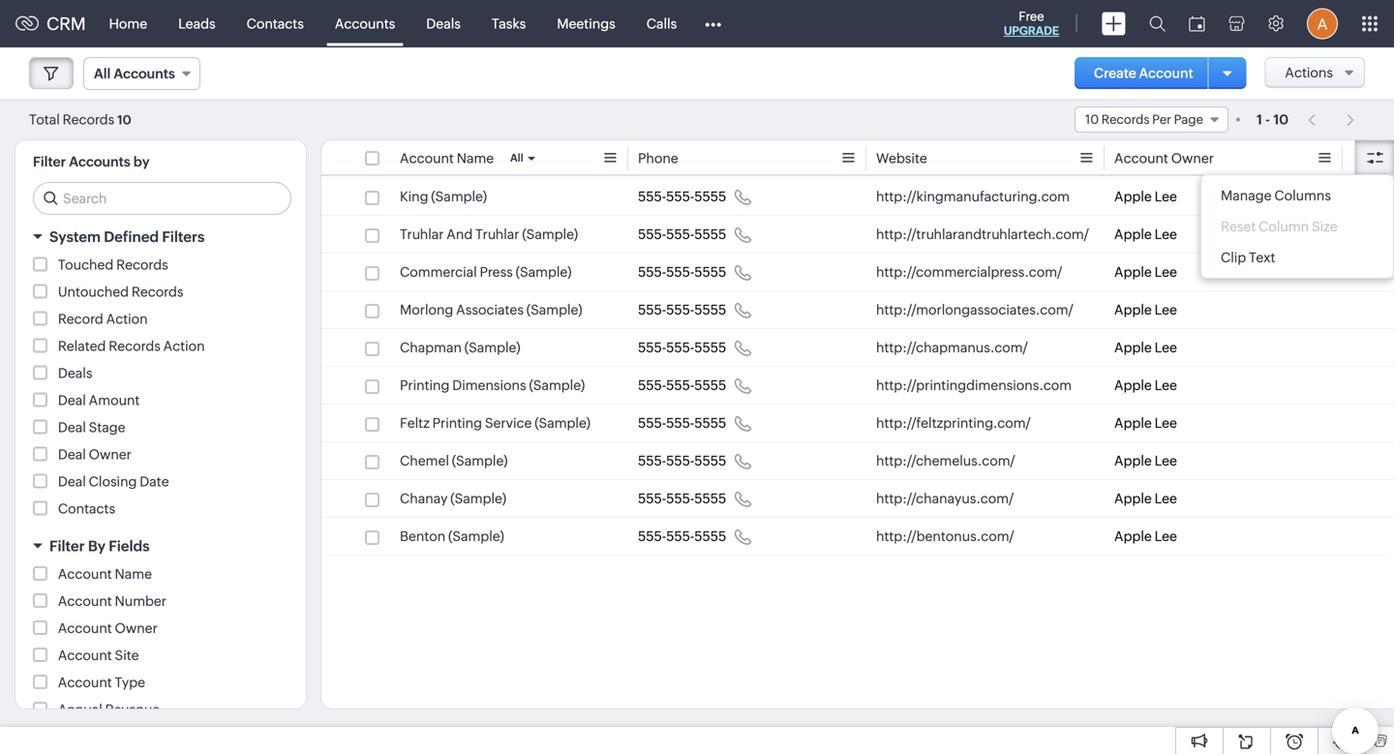 Task type: describe. For each thing, give the bounding box(es) containing it.
lee for http://bentonus.com/
[[1155, 529, 1177, 544]]

5555 for http://chemelus.com/
[[695, 453, 727, 469]]

dimensions
[[452, 378, 526, 393]]

apple for http://chapmanus.com/
[[1115, 340, 1152, 355]]

touched records
[[58, 257, 168, 273]]

apple for http://morlongassociates.com/
[[1115, 302, 1152, 318]]

associates
[[456, 302, 524, 318]]

10 records per page
[[1085, 112, 1204, 127]]

defined
[[104, 229, 159, 245]]

calls link
[[631, 0, 693, 47]]

apple lee for http://printingdimensions.com
[[1115, 378, 1177, 393]]

apple lee for http://chanayus.com/
[[1115, 491, 1177, 506]]

lee for http://commercialpress.com/
[[1155, 264, 1177, 280]]

accounts link
[[319, 0, 411, 47]]

records for total
[[63, 112, 114, 127]]

5555 for http://chanayus.com/
[[695, 491, 727, 506]]

http://chapmanus.com/
[[876, 340, 1028, 355]]

deal amount
[[58, 393, 140, 408]]

http://bentonus.com/ link
[[876, 527, 1015, 546]]

touched
[[58, 257, 114, 273]]

http://feltzprinting.com/ link
[[876, 413, 1031, 433]]

actions
[[1285, 65, 1333, 80]]

search image
[[1149, 15, 1166, 32]]

http://morlongassociates.com/
[[876, 302, 1074, 318]]

all accounts
[[94, 66, 175, 81]]

filters
[[162, 229, 205, 245]]

555-555-5555 for printing dimensions (sample)
[[638, 378, 727, 393]]

5555 for http://commercialpress.com/
[[695, 264, 727, 280]]

account down "10 records per page"
[[1115, 151, 1169, 166]]

chapman
[[400, 340, 462, 355]]

10 Records Per Page field
[[1075, 107, 1229, 133]]

1 vertical spatial printing
[[432, 415, 482, 431]]

name for all
[[457, 151, 494, 166]]

truhlar and truhlar (sample) link
[[400, 225, 578, 244]]

service
[[485, 415, 532, 431]]

5555 for http://bentonus.com/
[[695, 529, 727, 544]]

create account
[[1094, 65, 1194, 81]]

system
[[49, 229, 101, 245]]

system defined filters button
[[15, 220, 306, 254]]

2 vertical spatial owner
[[115, 621, 158, 636]]

account up king
[[400, 151, 454, 166]]

5555 for http://feltzprinting.com/
[[695, 415, 727, 431]]

related
[[58, 338, 106, 354]]

record
[[58, 311, 103, 327]]

records for touched
[[116, 257, 168, 273]]

site
[[115, 648, 139, 663]]

lee for http://morlongassociates.com/
[[1155, 302, 1177, 318]]

chemel (sample)
[[400, 453, 508, 469]]

crm link
[[15, 14, 86, 34]]

account down by
[[58, 566, 112, 582]]

clip text
[[1221, 250, 1276, 265]]

columns
[[1275, 188, 1331, 203]]

meetings link
[[542, 0, 631, 47]]

http://printingdimensions.com
[[876, 378, 1072, 393]]

http://printingdimensions.com link
[[876, 376, 1072, 395]]

filter by fields
[[49, 538, 150, 555]]

amount
[[89, 393, 140, 408]]

5555 for http://truhlarandtruhlartech.com/
[[695, 227, 727, 242]]

(sample) right press on the left top of page
[[516, 264, 572, 280]]

deal stage
[[58, 420, 125, 435]]

deal closing date
[[58, 474, 169, 490]]

apple lee for http://chemelus.com/
[[1115, 453, 1177, 469]]

apple for http://printingdimensions.com
[[1115, 378, 1152, 393]]

1
[[1257, 112, 1263, 127]]

deal for deal owner
[[58, 447, 86, 462]]

king (sample) link
[[400, 187, 487, 206]]

press
[[480, 264, 513, 280]]

morlong
[[400, 302, 453, 318]]

contacts link
[[231, 0, 319, 47]]

row group containing king (sample)
[[321, 178, 1394, 556]]

555-555-5555 for truhlar and truhlar (sample)
[[638, 227, 727, 242]]

deal for deal amount
[[58, 393, 86, 408]]

free
[[1019, 9, 1044, 24]]

create menu element
[[1090, 0, 1138, 47]]

account left number
[[58, 594, 112, 609]]

lee for http://chapmanus.com/
[[1155, 340, 1177, 355]]

http://commercialpress.com/ link
[[876, 262, 1063, 282]]

0 vertical spatial account owner
[[1115, 151, 1214, 166]]

apple for http://commercialpress.com/
[[1115, 264, 1152, 280]]

deal owner
[[58, 447, 132, 462]]

5555 for http://morlongassociates.com/
[[695, 302, 727, 318]]

chanay (sample)
[[400, 491, 506, 506]]

1 vertical spatial owner
[[89, 447, 132, 462]]

feltz
[[400, 415, 430, 431]]

printing dimensions (sample)
[[400, 378, 585, 393]]

king (sample)
[[400, 189, 487, 204]]

(sample) right service
[[535, 415, 591, 431]]

555-555-5555 for chapman (sample)
[[638, 340, 727, 355]]

1 truhlar from the left
[[400, 227, 444, 242]]

home
[[109, 16, 147, 31]]

http://morlongassociates.com/ link
[[876, 300, 1074, 320]]

1 vertical spatial contacts
[[58, 501, 115, 517]]

total records 10
[[29, 112, 131, 127]]

0 vertical spatial action
[[106, 311, 148, 327]]

account name for all
[[400, 151, 494, 166]]

revenue
[[105, 702, 160, 718]]

http://chanayus.com/
[[876, 491, 1014, 506]]

records for untouched
[[132, 284, 183, 300]]

Other Modules field
[[693, 8, 734, 39]]

system defined filters
[[49, 229, 205, 245]]

benton (sample) link
[[400, 527, 504, 546]]

chapman (sample)
[[400, 340, 521, 355]]

accounts for all accounts
[[114, 66, 175, 81]]

http://chemelus.com/ link
[[876, 451, 1016, 471]]

account type
[[58, 675, 145, 690]]

create account button
[[1075, 57, 1213, 89]]

0 vertical spatial accounts
[[335, 16, 395, 31]]

chemel (sample) link
[[400, 451, 508, 471]]

crm
[[46, 14, 86, 34]]

commercial press (sample) link
[[400, 262, 572, 282]]

555-555-5555 for chemel (sample)
[[638, 453, 727, 469]]

filter for filter by fields
[[49, 538, 85, 555]]

(sample) up the printing dimensions (sample)
[[465, 340, 521, 355]]

apple lee for http://bentonus.com/
[[1115, 529, 1177, 544]]

leads
[[178, 16, 216, 31]]

5555 for http://printingdimensions.com
[[695, 378, 727, 393]]

morlong associates (sample) link
[[400, 300, 583, 320]]

http://truhlarandtruhlartech.com/
[[876, 227, 1089, 242]]

feltz printing service (sample)
[[400, 415, 591, 431]]

page
[[1174, 112, 1204, 127]]

calendar image
[[1189, 16, 1206, 31]]

stage
[[89, 420, 125, 435]]

untouched records
[[58, 284, 183, 300]]

all for all
[[510, 152, 523, 164]]

commercial press (sample)
[[400, 264, 572, 280]]



Task type: locate. For each thing, give the bounding box(es) containing it.
apple for http://truhlarandtruhlartech.com/
[[1115, 227, 1152, 242]]

filter inside "dropdown button"
[[49, 538, 85, 555]]

8 lee from the top
[[1155, 453, 1177, 469]]

records for related
[[109, 338, 161, 354]]

date
[[140, 474, 169, 490]]

1 horizontal spatial all
[[510, 152, 523, 164]]

http://commercialpress.com/
[[876, 264, 1063, 280]]

5 5555 from the top
[[695, 340, 727, 355]]

(sample) up and
[[431, 189, 487, 204]]

8 555-555-5555 from the top
[[638, 453, 727, 469]]

6 lee from the top
[[1155, 378, 1177, 393]]

2 555-555-5555 from the top
[[638, 227, 727, 242]]

records down the touched records in the top of the page
[[132, 284, 183, 300]]

search element
[[1138, 0, 1178, 47]]

all up total records 10
[[94, 66, 111, 81]]

(sample) down "chemel (sample)" link
[[451, 491, 506, 506]]

account owner down account number
[[58, 621, 158, 636]]

10 down the all accounts
[[117, 113, 131, 127]]

1 horizontal spatial account name
[[400, 151, 494, 166]]

-
[[1266, 112, 1271, 127]]

9 apple from the top
[[1115, 491, 1152, 506]]

10 apple from the top
[[1115, 529, 1152, 544]]

and
[[447, 227, 473, 242]]

6 5555 from the top
[[695, 378, 727, 393]]

deal down deal stage on the left
[[58, 447, 86, 462]]

contacts right the leads link
[[247, 16, 304, 31]]

(sample)
[[431, 189, 487, 204], [522, 227, 578, 242], [516, 264, 572, 280], [527, 302, 583, 318], [465, 340, 521, 355], [529, 378, 585, 393], [535, 415, 591, 431], [452, 453, 508, 469], [451, 491, 506, 506], [448, 529, 504, 544]]

8 5555 from the top
[[695, 453, 727, 469]]

all up truhlar and truhlar (sample) link
[[510, 152, 523, 164]]

action down untouched records
[[163, 338, 205, 354]]

account up account site
[[58, 621, 112, 636]]

1 555-555-5555 from the top
[[638, 189, 727, 204]]

1 horizontal spatial contacts
[[247, 16, 304, 31]]

(sample) down chanay (sample)
[[448, 529, 504, 544]]

4 deal from the top
[[58, 474, 86, 490]]

555-555-5555 for king (sample)
[[638, 189, 727, 204]]

1 vertical spatial account name
[[58, 566, 152, 582]]

http://chemelus.com/
[[876, 453, 1016, 469]]

chemel
[[400, 453, 449, 469]]

name up number
[[115, 566, 152, 582]]

1 horizontal spatial deals
[[426, 16, 461, 31]]

deal for deal stage
[[58, 420, 86, 435]]

profile image
[[1307, 8, 1338, 39]]

10 down create
[[1085, 112, 1099, 127]]

records down the defined
[[116, 257, 168, 273]]

0 horizontal spatial name
[[115, 566, 152, 582]]

account owner down per
[[1115, 151, 1214, 166]]

All Accounts field
[[83, 57, 200, 90]]

http://kingmanufacturing.com
[[876, 189, 1070, 204]]

deal for deal closing date
[[58, 474, 86, 490]]

0 vertical spatial deals
[[426, 16, 461, 31]]

deal down deal owner
[[58, 474, 86, 490]]

0 vertical spatial contacts
[[247, 16, 304, 31]]

filter by fields button
[[15, 529, 306, 564]]

accounts
[[335, 16, 395, 31], [114, 66, 175, 81], [69, 154, 130, 169]]

0 horizontal spatial truhlar
[[400, 227, 444, 242]]

10 apple lee from the top
[[1115, 529, 1177, 544]]

6 555-555-5555 from the top
[[638, 378, 727, 393]]

apple lee for http://commercialpress.com/
[[1115, 264, 1177, 280]]

1 vertical spatial all
[[510, 152, 523, 164]]

0 vertical spatial owner
[[1171, 151, 1214, 166]]

by
[[133, 154, 150, 169]]

2 vertical spatial accounts
[[69, 154, 130, 169]]

7 5555 from the top
[[695, 415, 727, 431]]

apple lee for http://morlongassociates.com/
[[1115, 302, 1177, 318]]

3 555-555-5555 from the top
[[638, 264, 727, 280]]

10 inside field
[[1085, 112, 1099, 127]]

account name up account number
[[58, 566, 152, 582]]

apple lee for http://truhlarandtruhlartech.com/
[[1115, 227, 1177, 242]]

records up filter accounts by
[[63, 112, 114, 127]]

per
[[1153, 112, 1172, 127]]

home link
[[94, 0, 163, 47]]

benton
[[400, 529, 446, 544]]

all inside the all accounts field
[[94, 66, 111, 81]]

3 lee from the top
[[1155, 264, 1177, 280]]

commercial
[[400, 264, 477, 280]]

lee for http://chemelus.com/
[[1155, 453, 1177, 469]]

chanay (sample) link
[[400, 489, 506, 508]]

filter down total
[[33, 154, 66, 169]]

total
[[29, 112, 60, 127]]

deals
[[426, 16, 461, 31], [58, 366, 92, 381]]

apple for http://feltzprinting.com/
[[1115, 415, 1152, 431]]

http://bentonus.com/
[[876, 529, 1015, 544]]

action up the related records action
[[106, 311, 148, 327]]

row group
[[321, 178, 1394, 556]]

1 5555 from the top
[[695, 189, 727, 204]]

2 apple lee from the top
[[1115, 227, 1177, 242]]

deals down related
[[58, 366, 92, 381]]

0 horizontal spatial all
[[94, 66, 111, 81]]

555-555-5555
[[638, 189, 727, 204], [638, 227, 727, 242], [638, 264, 727, 280], [638, 302, 727, 318], [638, 340, 727, 355], [638, 378, 727, 393], [638, 415, 727, 431], [638, 453, 727, 469], [638, 491, 727, 506], [638, 529, 727, 544]]

account up per
[[1139, 65, 1194, 81]]

king
[[400, 189, 428, 204]]

1 vertical spatial action
[[163, 338, 205, 354]]

0 horizontal spatial account owner
[[58, 621, 158, 636]]

10 right -
[[1274, 112, 1289, 127]]

navigation
[[1299, 106, 1365, 134]]

apple for http://chemelus.com/
[[1115, 453, 1152, 469]]

account name
[[400, 151, 494, 166], [58, 566, 152, 582]]

owner
[[1171, 151, 1214, 166], [89, 447, 132, 462], [115, 621, 158, 636]]

apple
[[1115, 189, 1152, 204], [1115, 227, 1152, 242], [1115, 264, 1152, 280], [1115, 302, 1152, 318], [1115, 340, 1152, 355], [1115, 378, 1152, 393], [1115, 415, 1152, 431], [1115, 453, 1152, 469], [1115, 491, 1152, 506], [1115, 529, 1152, 544]]

5 apple lee from the top
[[1115, 340, 1177, 355]]

5555
[[695, 189, 727, 204], [695, 227, 727, 242], [695, 264, 727, 280], [695, 302, 727, 318], [695, 340, 727, 355], [695, 378, 727, 393], [695, 415, 727, 431], [695, 453, 727, 469], [695, 491, 727, 506], [695, 529, 727, 544]]

http://feltzprinting.com/
[[876, 415, 1031, 431]]

benton (sample)
[[400, 529, 504, 544]]

7 apple lee from the top
[[1115, 415, 1177, 431]]

records for 10
[[1102, 112, 1150, 127]]

4 lee from the top
[[1155, 302, 1177, 318]]

apple lee for http://feltzprinting.com/
[[1115, 415, 1177, 431]]

account owner
[[1115, 151, 1214, 166], [58, 621, 158, 636]]

555-555-5555 for commercial press (sample)
[[638, 264, 727, 280]]

5 apple from the top
[[1115, 340, 1152, 355]]

type
[[115, 675, 145, 690]]

8 apple lee from the top
[[1115, 453, 1177, 469]]

2 lee from the top
[[1155, 227, 1177, 242]]

1 apple from the top
[[1115, 189, 1152, 204]]

records left per
[[1102, 112, 1150, 127]]

all for all accounts
[[94, 66, 111, 81]]

lee for http://chanayus.com/
[[1155, 491, 1177, 506]]

clip
[[1221, 250, 1246, 265]]

(sample) up service
[[529, 378, 585, 393]]

phone
[[638, 151, 679, 166]]

filter for filter accounts by
[[33, 154, 66, 169]]

lee for http://feltzprinting.com/
[[1155, 415, 1177, 431]]

account name up king (sample) link
[[400, 151, 494, 166]]

1 vertical spatial deals
[[58, 366, 92, 381]]

0 vertical spatial printing
[[400, 378, 450, 393]]

555-
[[638, 189, 666, 204], [666, 189, 695, 204], [638, 227, 666, 242], [666, 227, 695, 242], [638, 264, 666, 280], [666, 264, 695, 280], [638, 302, 666, 318], [666, 302, 695, 318], [638, 340, 666, 355], [666, 340, 695, 355], [638, 378, 666, 393], [666, 378, 695, 393], [638, 415, 666, 431], [666, 415, 695, 431], [638, 453, 666, 469], [666, 453, 695, 469], [638, 491, 666, 506], [666, 491, 695, 506], [638, 529, 666, 544], [666, 529, 695, 544]]

accounts left deals link at the top left of the page
[[335, 16, 395, 31]]

feltz printing service (sample) link
[[400, 413, 591, 433]]

0 horizontal spatial contacts
[[58, 501, 115, 517]]

0 vertical spatial account name
[[400, 151, 494, 166]]

2 horizontal spatial 10
[[1274, 112, 1289, 127]]

lee for http://printingdimensions.com
[[1155, 378, 1177, 393]]

1 horizontal spatial action
[[163, 338, 205, 354]]

8 apple from the top
[[1115, 453, 1152, 469]]

accounts down home link
[[114, 66, 175, 81]]

action
[[106, 311, 148, 327], [163, 338, 205, 354]]

1 lee from the top
[[1155, 189, 1177, 204]]

printing down chapman
[[400, 378, 450, 393]]

Search text field
[[34, 183, 291, 214]]

2 5555 from the top
[[695, 227, 727, 242]]

all
[[94, 66, 111, 81], [510, 152, 523, 164]]

account name for account number
[[58, 566, 152, 582]]

account number
[[58, 594, 167, 609]]

name
[[457, 151, 494, 166], [115, 566, 152, 582]]

10 for 1 - 10
[[1274, 112, 1289, 127]]

deal left stage
[[58, 420, 86, 435]]

owner down page
[[1171, 151, 1214, 166]]

9 5555 from the top
[[695, 491, 727, 506]]

create menu image
[[1102, 12, 1126, 35]]

account up annual
[[58, 675, 112, 690]]

0 vertical spatial name
[[457, 151, 494, 166]]

account up account type
[[58, 648, 112, 663]]

1 vertical spatial filter
[[49, 538, 85, 555]]

printing
[[400, 378, 450, 393], [432, 415, 482, 431]]

apple for http://bentonus.com/
[[1115, 529, 1152, 544]]

meetings
[[557, 16, 616, 31]]

2 deal from the top
[[58, 420, 86, 435]]

deals left tasks at the top left of the page
[[426, 16, 461, 31]]

10
[[1274, 112, 1289, 127], [1085, 112, 1099, 127], [117, 113, 131, 127]]

contacts down closing
[[58, 501, 115, 517]]

(sample) down feltz printing service (sample)
[[452, 453, 508, 469]]

apple for http://chanayus.com/
[[1115, 491, 1152, 506]]

(sample) right "associates"
[[527, 302, 583, 318]]

create
[[1094, 65, 1137, 81]]

lee for http://truhlarandtruhlartech.com/
[[1155, 227, 1177, 242]]

chanay
[[400, 491, 448, 506]]

apple lee for http://kingmanufacturing.com
[[1115, 189, 1177, 204]]

records down record action
[[109, 338, 161, 354]]

by
[[88, 538, 106, 555]]

555-555-5555 for benton (sample)
[[638, 529, 727, 544]]

truhlar left and
[[400, 227, 444, 242]]

1 horizontal spatial 10
[[1085, 112, 1099, 127]]

10 for total records 10
[[117, 113, 131, 127]]

4 apple from the top
[[1115, 302, 1152, 318]]

manage
[[1221, 188, 1272, 203]]

apple lee
[[1115, 189, 1177, 204], [1115, 227, 1177, 242], [1115, 264, 1177, 280], [1115, 302, 1177, 318], [1115, 340, 1177, 355], [1115, 378, 1177, 393], [1115, 415, 1177, 431], [1115, 453, 1177, 469], [1115, 491, 1177, 506], [1115, 529, 1177, 544]]

1 vertical spatial account owner
[[58, 621, 158, 636]]

1 horizontal spatial name
[[457, 151, 494, 166]]

website
[[876, 151, 927, 166]]

1 horizontal spatial truhlar
[[476, 227, 520, 242]]

filter left by
[[49, 538, 85, 555]]

3 apple from the top
[[1115, 264, 1152, 280]]

1 apple lee from the top
[[1115, 189, 1177, 204]]

3 apple lee from the top
[[1115, 264, 1177, 280]]

5 lee from the top
[[1155, 340, 1177, 355]]

contacts
[[247, 16, 304, 31], [58, 501, 115, 517]]

4 555-555-5555 from the top
[[638, 302, 727, 318]]

5 555-555-5555 from the top
[[638, 340, 727, 355]]

name up king (sample) link
[[457, 151, 494, 166]]

2 truhlar from the left
[[476, 227, 520, 242]]

records
[[63, 112, 114, 127], [1102, 112, 1150, 127], [116, 257, 168, 273], [132, 284, 183, 300], [109, 338, 161, 354]]

free upgrade
[[1004, 9, 1059, 37]]

records inside field
[[1102, 112, 1150, 127]]

3 5555 from the top
[[695, 264, 727, 280]]

1 vertical spatial accounts
[[114, 66, 175, 81]]

1 deal from the top
[[58, 393, 86, 408]]

10 5555 from the top
[[695, 529, 727, 544]]

0 horizontal spatial deals
[[58, 366, 92, 381]]

4 apple lee from the top
[[1115, 302, 1177, 318]]

0 horizontal spatial account name
[[58, 566, 152, 582]]

1 horizontal spatial account owner
[[1115, 151, 1214, 166]]

0 vertical spatial filter
[[33, 154, 66, 169]]

owner down number
[[115, 621, 158, 636]]

9 lee from the top
[[1155, 491, 1177, 506]]

calls
[[647, 16, 677, 31]]

profile element
[[1296, 0, 1350, 47]]

account inside button
[[1139, 65, 1194, 81]]

annual revenue
[[58, 702, 160, 718]]

10 inside total records 10
[[117, 113, 131, 127]]

account site
[[58, 648, 139, 663]]

5555 for http://chapmanus.com/
[[695, 340, 727, 355]]

7 lee from the top
[[1155, 415, 1177, 431]]

record action
[[58, 311, 148, 327]]

0 vertical spatial all
[[94, 66, 111, 81]]

6 apple lee from the top
[[1115, 378, 1177, 393]]

apple lee for http://chapmanus.com/
[[1115, 340, 1177, 355]]

(sample) up commercial press (sample) link
[[522, 227, 578, 242]]

6 apple from the top
[[1115, 378, 1152, 393]]

10 555-555-5555 from the top
[[638, 529, 727, 544]]

555-555-5555 for morlong associates (sample)
[[638, 302, 727, 318]]

5555 for http://kingmanufacturing.com
[[695, 189, 727, 204]]

lee for http://kingmanufacturing.com
[[1155, 189, 1177, 204]]

leads link
[[163, 0, 231, 47]]

printing up "chemel (sample)" link
[[432, 415, 482, 431]]

annual
[[58, 702, 102, 718]]

truhlar up press on the left top of page
[[476, 227, 520, 242]]

9 555-555-5555 from the top
[[638, 491, 727, 506]]

manage columns
[[1221, 188, 1331, 203]]

http://kingmanufacturing.com link
[[876, 187, 1070, 206]]

deal
[[58, 393, 86, 408], [58, 420, 86, 435], [58, 447, 86, 462], [58, 474, 86, 490]]

text
[[1249, 250, 1276, 265]]

tasks link
[[476, 0, 542, 47]]

related records action
[[58, 338, 205, 354]]

owner up closing
[[89, 447, 132, 462]]

http://truhlarandtruhlartech.com/ link
[[876, 225, 1089, 244]]

accounts inside field
[[114, 66, 175, 81]]

accounts left by in the top of the page
[[69, 154, 130, 169]]

0 horizontal spatial action
[[106, 311, 148, 327]]

chapman (sample) link
[[400, 338, 521, 357]]

deal up deal stage on the left
[[58, 393, 86, 408]]

0 horizontal spatial 10
[[117, 113, 131, 127]]

2 apple from the top
[[1115, 227, 1152, 242]]

10 lee from the top
[[1155, 529, 1177, 544]]

7 555-555-5555 from the top
[[638, 415, 727, 431]]

lee
[[1155, 189, 1177, 204], [1155, 227, 1177, 242], [1155, 264, 1177, 280], [1155, 302, 1177, 318], [1155, 340, 1177, 355], [1155, 378, 1177, 393], [1155, 415, 1177, 431], [1155, 453, 1177, 469], [1155, 491, 1177, 506], [1155, 529, 1177, 544]]

555-555-5555 for chanay (sample)
[[638, 491, 727, 506]]

accounts for filter accounts by
[[69, 154, 130, 169]]

555-555-5555 for feltz printing service (sample)
[[638, 415, 727, 431]]

apple for http://kingmanufacturing.com
[[1115, 189, 1152, 204]]

4 5555 from the top
[[695, 302, 727, 318]]

http://chapmanus.com/ link
[[876, 338, 1028, 357]]

account
[[1139, 65, 1194, 81], [400, 151, 454, 166], [1115, 151, 1169, 166], [58, 566, 112, 582], [58, 594, 112, 609], [58, 621, 112, 636], [58, 648, 112, 663], [58, 675, 112, 690]]

9 apple lee from the top
[[1115, 491, 1177, 506]]

1 vertical spatial name
[[115, 566, 152, 582]]

fields
[[109, 538, 150, 555]]

7 apple from the top
[[1115, 415, 1152, 431]]

name for account number
[[115, 566, 152, 582]]

number
[[115, 594, 167, 609]]

3 deal from the top
[[58, 447, 86, 462]]



Task type: vqa. For each thing, say whether or not it's contained in the screenshot.
the Michael Ruta (Sample) link
no



